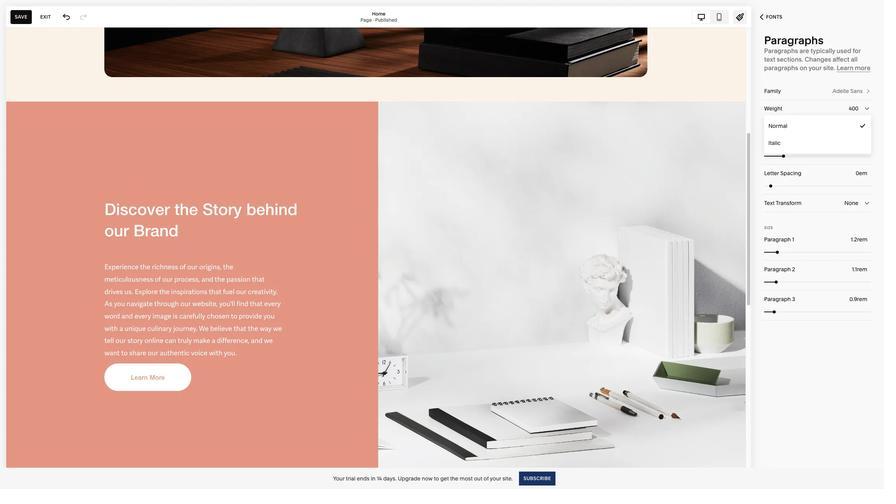 Task type: describe. For each thing, give the bounding box(es) containing it.
size
[[764, 226, 774, 230]]

line
[[764, 140, 775, 147]]

exit
[[40, 14, 51, 20]]

on
[[800, 64, 808, 72]]

sections.
[[777, 55, 804, 63]]

list box containing normal
[[764, 118, 872, 152]]

normal
[[769, 123, 788, 130]]

Paragraph 1 range field
[[764, 244, 872, 261]]

save
[[15, 14, 27, 20]]

learn
[[837, 64, 854, 72]]

14
[[377, 476, 382, 483]]

fonts button
[[752, 9, 791, 26]]

Style field
[[764, 118, 872, 135]]

paragraphs
[[764, 64, 799, 72]]

2
[[792, 266, 795, 273]]

Paragraph 2 text field
[[852, 265, 869, 274]]

line height
[[764, 140, 794, 147]]

your
[[333, 476, 345, 483]]

paragraph for paragraph 1
[[764, 236, 791, 243]]

typically
[[811, 47, 836, 55]]

fonts
[[766, 14, 783, 20]]

exit button
[[36, 10, 55, 24]]

1
[[792, 236, 795, 243]]

height
[[777, 140, 794, 147]]

adelle sans
[[833, 88, 863, 95]]

home
[[372, 11, 386, 16]]

·
[[373, 17, 374, 23]]

paragraphs are typically used for text sections. changes affect all paragraphs on your site.
[[764, 47, 861, 72]]

Letter Spacing range field
[[764, 178, 872, 195]]

0 horizontal spatial your
[[490, 476, 501, 483]]

upgrade
[[398, 476, 421, 483]]

letter spacing
[[764, 170, 802, 177]]

page
[[361, 17, 372, 23]]

paragraph 1
[[764, 236, 795, 243]]

sans
[[851, 88, 863, 95]]

paragraphs for paragraphs are typically used for text sections. changes affect all paragraphs on your site.
[[764, 47, 798, 55]]

home page · published
[[361, 11, 397, 23]]

learn more
[[837, 64, 871, 72]]

family
[[764, 88, 781, 95]]



Task type: vqa. For each thing, say whether or not it's contained in the screenshot.
Paragraphs for Paragraphs
yes



Task type: locate. For each thing, give the bounding box(es) containing it.
more
[[855, 64, 871, 72]]

now
[[422, 476, 433, 483]]

3
[[792, 296, 795, 303]]

paragraph left 2
[[764, 266, 791, 273]]

your
[[809, 64, 822, 72], [490, 476, 501, 483]]

get
[[441, 476, 449, 483]]

the
[[450, 476, 459, 483]]

1 vertical spatial paragraph
[[764, 266, 791, 273]]

ends
[[357, 476, 370, 483]]

your trial ends in 14 days. upgrade now to get the most out of your site.
[[333, 476, 513, 483]]

trial
[[346, 476, 356, 483]]

1 horizontal spatial your
[[809, 64, 822, 72]]

most
[[460, 476, 473, 483]]

paragraph for paragraph 3
[[764, 296, 791, 303]]

paragraphs
[[764, 34, 824, 47], [764, 47, 798, 55]]

style
[[764, 123, 777, 130]]

text
[[764, 55, 776, 63]]

2 paragraphs from the top
[[764, 47, 798, 55]]

paragraph 2
[[764, 266, 795, 273]]

Paragraph 3 range field
[[764, 304, 872, 321]]

your inside 'paragraphs are typically used for text sections. changes affect all paragraphs on your site.'
[[809, 64, 822, 72]]

site. inside 'paragraphs are typically used for text sections. changes affect all paragraphs on your site.'
[[823, 64, 836, 72]]

affect
[[833, 55, 850, 63]]

1 vertical spatial your
[[490, 476, 501, 483]]

0 vertical spatial paragraph
[[764, 236, 791, 243]]

list box
[[764, 118, 872, 152]]

letter
[[764, 170, 779, 177]]

paragraph for paragraph 2
[[764, 266, 791, 273]]

Letter Spacing text field
[[856, 169, 869, 178]]

1 paragraphs from the top
[[764, 34, 824, 47]]

all
[[851, 55, 858, 63]]

are
[[800, 47, 809, 55]]

adelle
[[833, 88, 849, 95]]

site. right of
[[503, 476, 513, 483]]

of
[[484, 476, 489, 483]]

1 paragraph from the top
[[764, 236, 791, 243]]

2 paragraph from the top
[[764, 266, 791, 273]]

your down changes
[[809, 64, 822, 72]]

1 horizontal spatial site.
[[823, 64, 836, 72]]

spacing
[[781, 170, 802, 177]]

learn more link
[[837, 64, 871, 72]]

paragraph left 3
[[764, 296, 791, 303]]

Paragraph 1 text field
[[851, 236, 869, 244]]

tab list
[[693, 11, 728, 23]]

used
[[837, 47, 852, 55]]

paragraph down size
[[764, 236, 791, 243]]

site.
[[823, 64, 836, 72], [503, 476, 513, 483]]

italic
[[769, 140, 781, 147]]

site. down changes
[[823, 64, 836, 72]]

paragraphs for paragraphs
[[764, 34, 824, 47]]

out
[[474, 476, 483, 483]]

1 vertical spatial site.
[[503, 476, 513, 483]]

published
[[375, 17, 397, 23]]

3 paragraph from the top
[[764, 296, 791, 303]]

0 horizontal spatial site.
[[503, 476, 513, 483]]

0 vertical spatial site.
[[823, 64, 836, 72]]

Paragraph 3 text field
[[850, 295, 869, 304]]

changes
[[805, 55, 831, 63]]

for
[[853, 47, 861, 55]]

paragraph 3
[[764, 296, 795, 303]]

in
[[371, 476, 376, 483]]

to
[[434, 476, 439, 483]]

0 vertical spatial your
[[809, 64, 822, 72]]

save button
[[10, 10, 32, 24]]

Line Height range field
[[764, 148, 872, 165]]

paragraph
[[764, 236, 791, 243], [764, 266, 791, 273], [764, 296, 791, 303]]

days.
[[383, 476, 397, 483]]

Paragraph 2 range field
[[764, 274, 872, 291]]

2 vertical spatial paragraph
[[764, 296, 791, 303]]

your right of
[[490, 476, 501, 483]]

paragraphs inside 'paragraphs are typically used for text sections. changes affect all paragraphs on your site.'
[[764, 47, 798, 55]]



